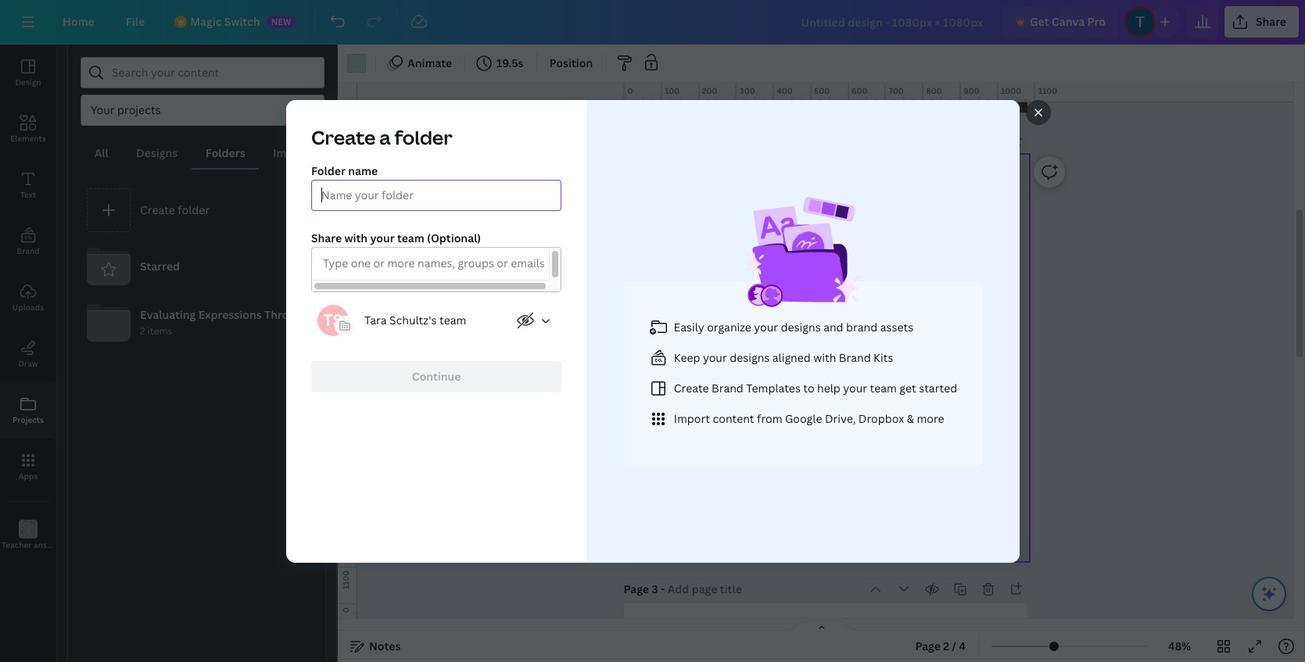 Task type: describe. For each thing, give the bounding box(es) containing it.
brand inside button
[[17, 246, 40, 257]]

menu
[[803, 264, 849, 284]]

tara
[[364, 312, 386, 327]]

get canva pro button
[[1004, 6, 1118, 38]]

projects button
[[0, 382, 56, 439]]

appetizers
[[791, 301, 861, 319]]

pemdas
[[311, 308, 358, 323]]

Design title text field
[[789, 6, 997, 38]]

home
[[63, 14, 94, 29]]

tara schultz's team
[[364, 312, 466, 327]]

chili
[[784, 319, 800, 330]]

lime
[[802, 319, 820, 330]]

designs
[[136, 145, 178, 160]]

chicken
[[810, 389, 839, 400]]

quinoa
[[779, 344, 804, 354]]

content
[[712, 411, 754, 426]]

1 horizontal spatial brand
[[711, 380, 743, 395]]

and
[[823, 319, 843, 334]]

tomato
[[806, 344, 833, 354]]

elements
[[10, 133, 46, 144]]

page 2 / 4 button
[[909, 634, 972, 659]]

1 horizontal spatial team
[[439, 312, 466, 327]]

easily organize your designs and brand assets
[[674, 319, 913, 334]]

/
[[952, 639, 957, 654]]

lava
[[781, 474, 798, 484]]

your right share
[[370, 230, 394, 245]]

switch
[[224, 14, 260, 29]]

;
[[27, 541, 29, 551]]

0 vertical spatial designs
[[781, 319, 821, 334]]

share with your team (optional)
[[311, 230, 481, 245]]

all
[[94, 145, 108, 160]]

show pages image
[[784, 620, 859, 633]]

4
[[959, 639, 966, 654]]

cake
[[800, 474, 816, 484]]

get canva pro
[[1030, 14, 1106, 29]]

canva
[[1052, 14, 1085, 29]]

tara schultz's team image
[[317, 305, 348, 336]]

create for create folder
[[140, 202, 175, 217]]

to
[[803, 380, 814, 395]]

Page title text field
[[668, 582, 744, 597]]

cups
[[849, 319, 867, 330]]

schultz's
[[389, 312, 436, 327]]

with right share
[[344, 230, 367, 245]]

tara schultz's team element
[[317, 305, 348, 336]]

bites
[[855, 344, 872, 354]]

2 inside evaluating expressions through pemdas 2 items
[[140, 325, 145, 338]]

your left chili
[[754, 319, 778, 334]]

evaluating
[[140, 308, 196, 323]]

2 inside button
[[943, 639, 949, 654]]

keep your designs aligned with brand kits
[[674, 350, 893, 365]]

starred
[[140, 259, 180, 274]]

folder inside button
[[178, 202, 210, 217]]

butter
[[787, 389, 809, 400]]

create for create brand templates to help your team get started
[[674, 380, 709, 395]]

&
[[907, 411, 914, 426]]

answer
[[34, 540, 61, 551]]

Folder name text field
[[321, 180, 551, 210]]

images button
[[259, 138, 325, 168]]

brand
[[846, 319, 877, 334]]

started
[[919, 380, 957, 395]]

magic
[[190, 14, 222, 29]]

0 vertical spatial folder
[[394, 124, 452, 150]]

entrees
[[800, 371, 852, 389]]

import
[[674, 411, 710, 426]]

2 horizontal spatial team
[[870, 380, 897, 395]]

butter chicken grilled
[[787, 389, 864, 400]]

continue
[[411, 369, 460, 384]]

aligned
[[772, 350, 810, 365]]

teacher answer keys
[[2, 540, 80, 551]]

page for page 3 -
[[624, 582, 649, 597]]

sour salmon with broccoli
[[779, 414, 872, 424]]

evaluating expressions through pemdas 2 items
[[140, 308, 358, 338]]

keep
[[674, 350, 700, 365]]

organize
[[707, 319, 751, 334]]

3
[[652, 582, 658, 597]]

apps
[[18, 471, 38, 482]]

google
[[785, 411, 822, 426]]

folders button
[[192, 138, 259, 168]]

cream
[[848, 474, 870, 484]]

expressions
[[198, 308, 262, 323]]

home link
[[50, 6, 107, 38]]

design
[[15, 77, 41, 88]]

draw button
[[0, 326, 56, 382]]

assets
[[880, 319, 913, 334]]

elements button
[[0, 101, 56, 157]]



Task type: vqa. For each thing, say whether or not it's contained in the screenshot.
Evaluating
yes



Task type: locate. For each thing, give the bounding box(es) containing it.
1 horizontal spatial create
[[311, 124, 375, 150]]

1 vertical spatial folder
[[178, 202, 210, 217]]

with
[[344, 230, 367, 245], [813, 350, 836, 365], [825, 414, 842, 424], [818, 474, 834, 484]]

kits
[[873, 350, 893, 365]]

0 vertical spatial create
[[311, 124, 375, 150]]

draw
[[18, 358, 38, 369]]

page for page 2 / 4
[[915, 639, 941, 654]]

1 horizontal spatial folder
[[394, 124, 452, 150]]

1 vertical spatial brand
[[839, 350, 871, 365]]

your right 'help'
[[843, 380, 867, 395]]

1 vertical spatial designs
[[729, 350, 769, 365]]

projects
[[13, 414, 44, 425]]

notes
[[369, 639, 401, 654]]

create a folder
[[311, 124, 452, 150]]

sour
[[779, 414, 795, 424]]

canva assistant image
[[1260, 585, 1279, 604]]

new
[[271, 16, 291, 27]]

2 horizontal spatial create
[[674, 380, 709, 395]]

team up type one or more names, groups or e​​ma​il​s text box on the top left
[[397, 230, 424, 245]]

designs up quinoa
[[781, 319, 821, 334]]

team
[[397, 230, 424, 245], [439, 312, 466, 327], [870, 380, 897, 395]]

page inside page 2 / 4 button
[[915, 639, 941, 654]]

magic switch
[[190, 14, 260, 29]]

brand button
[[0, 213, 56, 270]]

main menu bar
[[0, 0, 1305, 45]]

-
[[661, 582, 665, 597]]

through
[[264, 308, 309, 323]]

team left get
[[870, 380, 897, 395]]

0 horizontal spatial page
[[624, 582, 649, 597]]

0 horizontal spatial 2
[[140, 325, 145, 338]]

folder up starred button
[[178, 202, 210, 217]]

page 3 -
[[624, 582, 668, 597]]

apps button
[[0, 439, 56, 495]]

help
[[817, 380, 840, 395]]

2 horizontal spatial brand
[[839, 350, 871, 365]]

designs
[[781, 319, 821, 334], [729, 350, 769, 365]]

0 vertical spatial brand
[[17, 246, 40, 257]]

create for create a folder
[[311, 124, 375, 150]]

1 horizontal spatial designs
[[781, 319, 821, 334]]

create folder
[[140, 202, 210, 217]]

Search your content search field
[[112, 58, 314, 88]]

create brand templates to help your team get started
[[674, 380, 957, 395]]

get
[[1030, 14, 1049, 29]]

2
[[140, 325, 145, 338], [943, 639, 949, 654]]

brand down bread
[[839, 350, 871, 365]]

folder
[[394, 124, 452, 150], [178, 202, 210, 217]]

with inside 'macaroons lava cake with ice cream'
[[818, 474, 834, 484]]

pro
[[1087, 14, 1106, 29]]

1 vertical spatial team
[[439, 312, 466, 327]]

a
[[379, 124, 390, 150]]

more
[[916, 411, 944, 426]]

create inside button
[[140, 202, 175, 217]]

all button
[[81, 138, 122, 168]]

create up the folder name
[[311, 124, 375, 150]]

brand up uploads button
[[17, 246, 40, 257]]

design button
[[0, 45, 56, 101]]

folder name
[[311, 163, 377, 178]]

drive,
[[825, 411, 855, 426]]

grilled
[[840, 389, 864, 400]]

get
[[899, 380, 916, 395]]

0 horizontal spatial create
[[140, 202, 175, 217]]

designs down organize
[[729, 350, 769, 365]]

caprese
[[789, 331, 817, 342]]

uploads button
[[0, 270, 56, 326]]

continue button
[[311, 361, 561, 392]]

1 vertical spatial create
[[140, 202, 175, 217]]

Not shared button
[[509, 305, 561, 336]]

text button
[[0, 157, 56, 213]]

create up import
[[674, 380, 709, 395]]

page 2 / 4
[[915, 639, 966, 654]]

keys
[[63, 540, 80, 551]]

salad
[[835, 344, 854, 354]]

images
[[273, 145, 311, 160]]

0 vertical spatial 2
[[140, 325, 145, 338]]

with down garlic
[[813, 350, 836, 365]]

brand
[[17, 246, 40, 257], [839, 350, 871, 365], [711, 380, 743, 395]]

team right schultz's
[[439, 312, 466, 327]]

19.5s
[[497, 56, 524, 70]]

designs button
[[122, 138, 192, 168]]

folders
[[205, 145, 245, 160]]

1 horizontal spatial page
[[915, 639, 941, 654]]

0 horizontal spatial folder
[[178, 202, 210, 217]]

macaroons lava cake with ice cream
[[781, 462, 870, 484]]

2 vertical spatial team
[[870, 380, 897, 395]]

brand up content
[[711, 380, 743, 395]]

macaroons
[[806, 462, 845, 472]]

0 vertical spatial page
[[624, 582, 649, 597]]

Type one or more names, groups or e​​ma​il​s text field
[[318, 253, 549, 275]]

share
[[311, 230, 341, 245]]

teacher
[[2, 540, 32, 551]]

1 vertical spatial 2
[[943, 639, 949, 654]]

(optional)
[[427, 230, 481, 245]]

1 vertical spatial page
[[915, 639, 941, 654]]

page left /
[[915, 639, 941, 654]]

2 left items
[[140, 325, 145, 338]]

import content from google drive, dropbox & more
[[674, 411, 944, 426]]

page left 3
[[624, 582, 649, 597]]

folder right a
[[394, 124, 452, 150]]

create
[[311, 124, 375, 150], [140, 202, 175, 217], [674, 380, 709, 395]]

your right keep
[[703, 350, 727, 365]]

1 horizontal spatial 2
[[943, 639, 949, 654]]

0 horizontal spatial team
[[397, 230, 424, 245]]

with down macaroons
[[818, 474, 834, 484]]

broccoli
[[843, 414, 872, 424]]

bread
[[841, 331, 862, 342]]

0 vertical spatial team
[[397, 230, 424, 245]]

ice
[[836, 474, 846, 484]]

hide image
[[337, 316, 347, 391]]

2 vertical spatial create
[[674, 380, 709, 395]]

from
[[757, 411, 782, 426]]

side panel tab list
[[0, 45, 80, 564]]

0 horizontal spatial brand
[[17, 246, 40, 257]]

2 left /
[[943, 639, 949, 654]]

chili lime shrimp cups caprese garlic bread quinoa tomato salad bites
[[779, 319, 872, 354]]

create folder button
[[81, 182, 313, 239]]

page
[[624, 582, 649, 597], [915, 639, 941, 654]]

folder
[[311, 163, 345, 178]]

shrimp
[[822, 319, 848, 330]]

create up starred
[[140, 202, 175, 217]]

notes button
[[344, 634, 407, 659]]

2 vertical spatial brand
[[711, 380, 743, 395]]

0 horizontal spatial designs
[[729, 350, 769, 365]]

19.5s button
[[472, 51, 530, 76]]

starred button
[[81, 239, 313, 295]]

dropbox
[[858, 411, 904, 426]]

templates
[[746, 380, 800, 395]]

garlic
[[818, 331, 839, 342]]

with right "salmon"
[[825, 414, 842, 424]]



